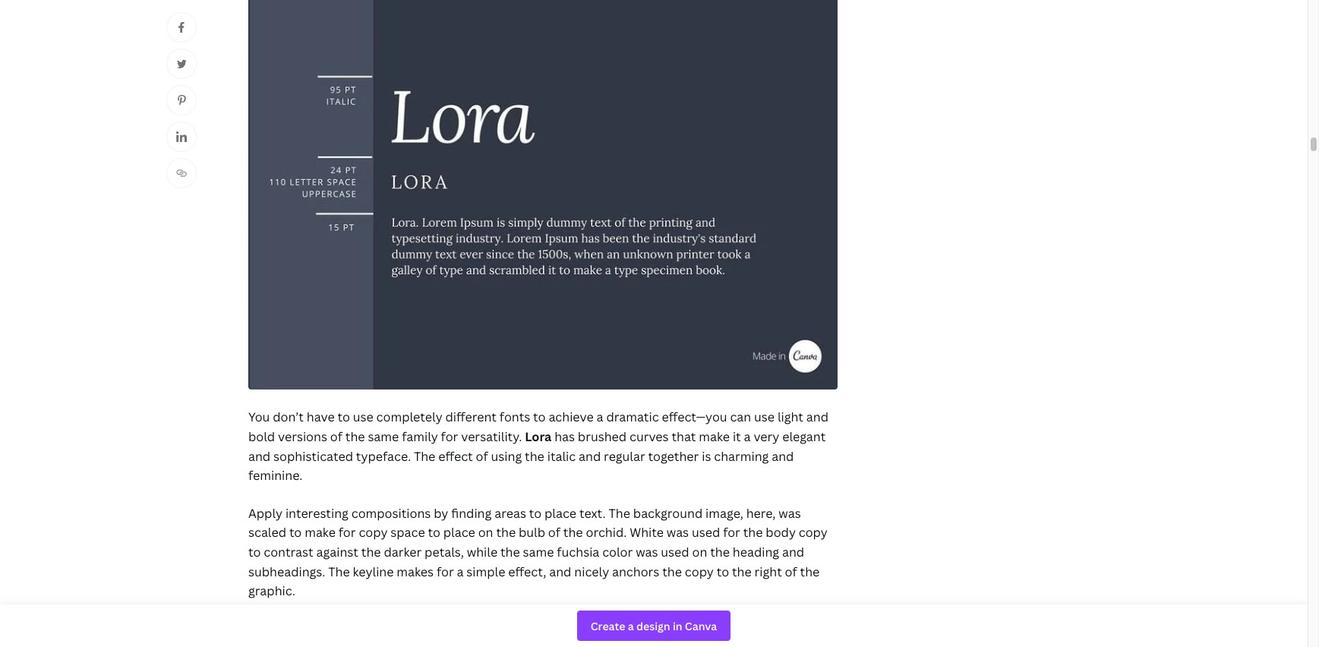 Task type: locate. For each thing, give the bounding box(es) containing it.
1 vertical spatial the
[[609, 505, 631, 522]]

right
[[755, 564, 783, 580]]

the
[[414, 448, 436, 465], [609, 505, 631, 522], [328, 564, 350, 580]]

1 horizontal spatial place
[[545, 505, 577, 522]]

used down image,
[[692, 525, 721, 541]]

0 horizontal spatial copy
[[359, 525, 388, 541]]

0 vertical spatial on
[[478, 525, 494, 541]]

place
[[545, 505, 577, 522], [444, 525, 476, 541]]

same inside you don't have to use completely different fonts to achieve a dramatic effect—you can use light and bold versions of the same family for versatility.
[[368, 429, 399, 445]]

and down very
[[772, 448, 794, 465]]

curves
[[630, 429, 669, 445]]

a inside the has brushed curves that make it a very elegant and sophisticated typeface. the effect of using the italic and regular together is charming and feminine.
[[744, 429, 751, 445]]

sophisticated
[[274, 448, 353, 465]]

2 vertical spatial a
[[457, 564, 464, 580]]

copy down "compositions"
[[359, 525, 388, 541]]

was down background
[[667, 525, 689, 541]]

of right bulb on the left
[[549, 525, 561, 541]]

and down bold
[[248, 448, 271, 465]]

of down have
[[330, 429, 343, 445]]

1 horizontal spatial on
[[693, 544, 708, 561]]

background
[[634, 505, 703, 522]]

same
[[368, 429, 399, 445], [523, 544, 554, 561]]

for down petals,
[[437, 564, 454, 580]]

the
[[346, 429, 365, 445], [525, 448, 545, 465], [497, 525, 516, 541], [564, 525, 583, 541], [744, 525, 763, 541], [362, 544, 381, 561], [501, 544, 520, 561], [711, 544, 730, 561], [663, 564, 682, 580], [733, 564, 752, 580], [801, 564, 820, 580]]

and down fuchsia
[[550, 564, 572, 580]]

to down scaled
[[248, 544, 261, 561]]

and inside you don't have to use completely different fonts to achieve a dramatic effect—you can use light and bold versions of the same family for versatility.
[[807, 409, 829, 426]]

together
[[649, 448, 699, 465]]

0 vertical spatial a
[[597, 409, 604, 426]]

brushed
[[578, 429, 627, 445]]

1 use from the left
[[353, 409, 374, 426]]

2 horizontal spatial was
[[779, 505, 801, 522]]

on down image,
[[693, 544, 708, 561]]

bulb
[[519, 525, 546, 541]]

make inside the has brushed curves that make it a very elegant and sophisticated typeface. the effect of using the italic and regular together is charming and feminine.
[[699, 429, 730, 445]]

the down against
[[328, 564, 350, 580]]

1 horizontal spatial copy
[[685, 564, 714, 580]]

using
[[491, 448, 522, 465]]

image,
[[706, 505, 744, 522]]

make up is
[[699, 429, 730, 445]]

1 vertical spatial used
[[661, 544, 690, 561]]

makes
[[397, 564, 434, 580]]

areas
[[495, 505, 527, 522]]

0 horizontal spatial make
[[305, 525, 336, 541]]

0 vertical spatial was
[[779, 505, 801, 522]]

0 horizontal spatial on
[[478, 525, 494, 541]]

and up the elegant
[[807, 409, 829, 426]]

darker
[[384, 544, 422, 561]]

a down petals,
[[457, 564, 464, 580]]

0 horizontal spatial use
[[353, 409, 374, 426]]

place left "text."
[[545, 505, 577, 522]]

anchors
[[612, 564, 660, 580]]

of
[[330, 429, 343, 445], [476, 448, 488, 465], [549, 525, 561, 541], [785, 564, 798, 580]]

the down family
[[414, 448, 436, 465]]

0 horizontal spatial the
[[328, 564, 350, 580]]

same down bulb on the left
[[523, 544, 554, 561]]

typeface.
[[356, 448, 411, 465]]

text.
[[580, 505, 606, 522]]

body
[[766, 525, 796, 541]]

1 horizontal spatial same
[[523, 544, 554, 561]]

effect,
[[509, 564, 547, 580]]

0 vertical spatial make
[[699, 429, 730, 445]]

and
[[807, 409, 829, 426], [248, 448, 271, 465], [579, 448, 601, 465], [772, 448, 794, 465], [783, 544, 805, 561], [550, 564, 572, 580]]

keyline
[[353, 564, 394, 580]]

make
[[699, 429, 730, 445], [305, 525, 336, 541]]

use right have
[[353, 409, 374, 426]]

completely
[[377, 409, 443, 426]]

2 horizontal spatial the
[[609, 505, 631, 522]]

same inside "apply interesting compositions by finding areas to place text. the background image, here, was scaled to make for copy space to place on the bulb of the orchid. white was used for the body copy to contrast against the darker petals, while the same fuchsia color was used on the heading and subheadings. the keyline makes for a simple effect, and nicely anchors the copy to the right of the graphic."
[[523, 544, 554, 561]]

effect
[[439, 448, 473, 465]]

the down areas
[[497, 525, 516, 541]]

1 horizontal spatial the
[[414, 448, 436, 465]]

has
[[555, 429, 575, 445]]

use up very
[[755, 409, 775, 426]]

0 vertical spatial the
[[414, 448, 436, 465]]

0 vertical spatial same
[[368, 429, 399, 445]]

use
[[353, 409, 374, 426], [755, 409, 775, 426]]

fonts
[[500, 409, 531, 426]]

the down lora
[[525, 448, 545, 465]]

apply interesting compositions by finding areas to place text. the background image, here, was scaled to make for copy space to place on the bulb of the orchid. white was used for the body copy to contrast against the darker petals, while the same fuchsia color was used on the heading and subheadings. the keyline makes for a simple effect, and nicely anchors the copy to the right of the graphic.
[[248, 505, 828, 600]]

make inside "apply interesting compositions by finding areas to place text. the background image, here, was scaled to make for copy space to place on the bulb of the orchid. white was used for the body copy to contrast against the darker petals, while the same fuchsia color was used on the heading and subheadings. the keyline makes for a simple effect, and nicely anchors the copy to the right of the graphic."
[[305, 525, 336, 541]]

you
[[248, 409, 270, 426]]

used down white
[[661, 544, 690, 561]]

the up typeface.
[[346, 429, 365, 445]]

a up brushed at the left
[[597, 409, 604, 426]]

space
[[391, 525, 425, 541]]

contrast
[[264, 544, 314, 561]]

italic
[[548, 448, 576, 465]]

against
[[317, 544, 359, 561]]

1 vertical spatial place
[[444, 525, 476, 541]]

was up body
[[779, 505, 801, 522]]

make down interesting
[[305, 525, 336, 541]]

0 horizontal spatial used
[[661, 544, 690, 561]]

place down finding
[[444, 525, 476, 541]]

dramatic
[[607, 409, 659, 426]]

regular
[[604, 448, 646, 465]]

the up effect,
[[501, 544, 520, 561]]

for
[[441, 429, 458, 445], [339, 525, 356, 541], [724, 525, 741, 541], [437, 564, 454, 580]]

for up effect
[[441, 429, 458, 445]]

fuchsia
[[557, 544, 600, 561]]

here,
[[747, 505, 776, 522]]

1 vertical spatial a
[[744, 429, 751, 445]]

0 horizontal spatial same
[[368, 429, 399, 445]]

versatility.
[[461, 429, 522, 445]]

0 horizontal spatial place
[[444, 525, 476, 541]]

2 vertical spatial was
[[636, 544, 658, 561]]

copy right body
[[799, 525, 828, 541]]

and down body
[[783, 544, 805, 561]]

to
[[338, 409, 350, 426], [534, 409, 546, 426], [529, 505, 542, 522], [289, 525, 302, 541], [428, 525, 441, 541], [248, 544, 261, 561], [717, 564, 730, 580]]

0 horizontal spatial was
[[636, 544, 658, 561]]

1 horizontal spatial a
[[597, 409, 604, 426]]

1 horizontal spatial was
[[667, 525, 689, 541]]

on up while
[[478, 525, 494, 541]]

was down white
[[636, 544, 658, 561]]

1 horizontal spatial make
[[699, 429, 730, 445]]

1 horizontal spatial use
[[755, 409, 775, 426]]

the up orchid.
[[609, 505, 631, 522]]

used
[[692, 525, 721, 541], [661, 544, 690, 561]]

heading
[[733, 544, 780, 561]]

color
[[603, 544, 633, 561]]

a
[[597, 409, 604, 426], [744, 429, 751, 445], [457, 564, 464, 580]]

copy down image,
[[685, 564, 714, 580]]

a inside "apply interesting compositions by finding areas to place text. the background image, here, was scaled to make for copy space to place on the bulb of the orchid. white was used for the body copy to contrast against the darker petals, while the same fuchsia color was used on the heading and subheadings. the keyline makes for a simple effect, and nicely anchors the copy to the right of the graphic."
[[457, 564, 464, 580]]

on
[[478, 525, 494, 541], [693, 544, 708, 561]]

to up bulb on the left
[[529, 505, 542, 522]]

a right it
[[744, 429, 751, 445]]

2 horizontal spatial a
[[744, 429, 751, 445]]

charming
[[714, 448, 769, 465]]

2 vertical spatial the
[[328, 564, 350, 580]]

1 horizontal spatial used
[[692, 525, 721, 541]]

scaled
[[248, 525, 287, 541]]

was
[[779, 505, 801, 522], [667, 525, 689, 541], [636, 544, 658, 561]]

same up typeface.
[[368, 429, 399, 445]]

the inside the has brushed curves that make it a very elegant and sophisticated typeface. the effect of using the italic and regular together is charming and feminine.
[[525, 448, 545, 465]]

copy
[[359, 525, 388, 541], [799, 525, 828, 541], [685, 564, 714, 580]]

achieve
[[549, 409, 594, 426]]

of down versatility.
[[476, 448, 488, 465]]

1 vertical spatial same
[[523, 544, 554, 561]]

1 vertical spatial make
[[305, 525, 336, 541]]

to down by
[[428, 525, 441, 541]]

0 horizontal spatial a
[[457, 564, 464, 580]]



Task type: vqa. For each thing, say whether or not it's contained in the screenshot.
The to the bottom
yes



Task type: describe. For each thing, give the bounding box(es) containing it.
light
[[778, 409, 804, 426]]

has brushed curves that make it a very elegant and sophisticated typeface. the effect of using the italic and regular together is charming and feminine.
[[248, 429, 826, 484]]

compositions
[[352, 505, 431, 522]]

to left the right
[[717, 564, 730, 580]]

for inside you don't have to use completely different fonts to achieve a dramatic effect—you can use light and bold versions of the same family for versatility.
[[441, 429, 458, 445]]

lora
[[525, 429, 552, 445]]

you don't have to use completely different fonts to achieve a dramatic effect—you can use light and bold versions of the same family for versatility.
[[248, 409, 829, 445]]

feminine.
[[248, 467, 303, 484]]

elegant
[[783, 429, 826, 445]]

the up heading
[[744, 525, 763, 541]]

a inside you don't have to use completely different fonts to achieve a dramatic effect—you can use light and bold versions of the same family for versatility.
[[597, 409, 604, 426]]

by
[[434, 505, 449, 522]]

finding
[[452, 505, 492, 522]]

1 vertical spatial on
[[693, 544, 708, 561]]

apply
[[248, 505, 283, 522]]

subheadings.
[[248, 564, 325, 580]]

the up fuchsia
[[564, 525, 583, 541]]

to right have
[[338, 409, 350, 426]]

interesting
[[286, 505, 349, 522]]

0 vertical spatial place
[[545, 505, 577, 522]]

versions
[[278, 429, 327, 445]]

effect—you
[[662, 409, 728, 426]]

to up lora
[[534, 409, 546, 426]]

family
[[402, 429, 438, 445]]

the right anchors
[[663, 564, 682, 580]]

the inside you don't have to use completely different fonts to achieve a dramatic effect—you can use light and bold versions of the same family for versatility.
[[346, 429, 365, 445]]

and down brushed at the left
[[579, 448, 601, 465]]

different
[[446, 409, 497, 426]]

it
[[733, 429, 741, 445]]

2 use from the left
[[755, 409, 775, 426]]

while
[[467, 544, 498, 561]]

orchid.
[[586, 525, 627, 541]]

2 horizontal spatial copy
[[799, 525, 828, 541]]

of inside the has brushed curves that make it a very elegant and sophisticated typeface. the effect of using the italic and regular together is charming and feminine.
[[476, 448, 488, 465]]

the inside the has brushed curves that make it a very elegant and sophisticated typeface. the effect of using the italic and regular together is charming and feminine.
[[414, 448, 436, 465]]

of inside you don't have to use completely different fonts to achieve a dramatic effect—you can use light and bold versions of the same family for versatility.
[[330, 429, 343, 445]]

white
[[630, 525, 664, 541]]

the right the right
[[801, 564, 820, 580]]

for down image,
[[724, 525, 741, 541]]

the left heading
[[711, 544, 730, 561]]

have
[[307, 409, 335, 426]]

very
[[754, 429, 780, 445]]

nicely
[[575, 564, 610, 580]]

is
[[702, 448, 712, 465]]

simple
[[467, 564, 506, 580]]

graphic.
[[248, 583, 295, 600]]

bold
[[248, 429, 275, 445]]

for up against
[[339, 525, 356, 541]]

the down heading
[[733, 564, 752, 580]]

of right the right
[[785, 564, 798, 580]]

0 vertical spatial used
[[692, 525, 721, 541]]

to up contrast
[[289, 525, 302, 541]]

that
[[672, 429, 696, 445]]

petals,
[[425, 544, 464, 561]]

don't
[[273, 409, 304, 426]]

can
[[731, 409, 752, 426]]

the up "keyline"
[[362, 544, 381, 561]]

1 vertical spatial was
[[667, 525, 689, 541]]



